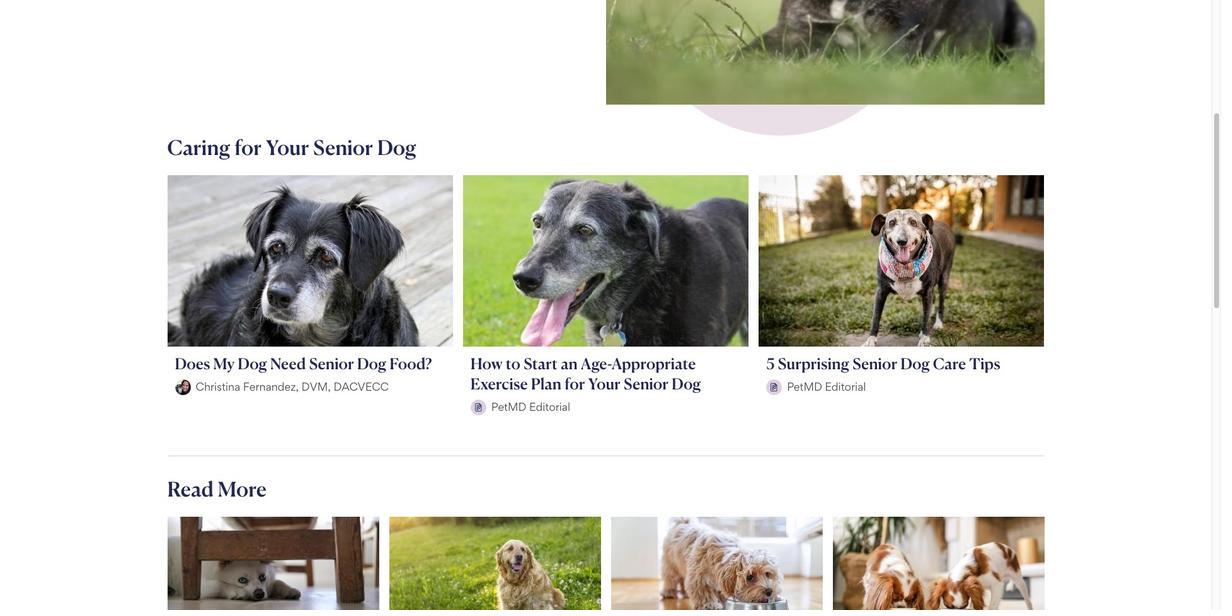 Task type: vqa. For each thing, say whether or not it's contained in the screenshot.
2 link
no



Task type: describe. For each thing, give the bounding box(es) containing it.
tips
[[970, 354, 1001, 373]]

petmd for to
[[492, 400, 527, 414]]

caring for your senior dog
[[167, 135, 417, 160]]

for inside how to start an age-appropriate exercise plan for your senior dog
[[565, 374, 585, 393]]

0 vertical spatial your
[[266, 135, 309, 160]]

does my dog need senior dog food?
[[175, 354, 432, 373]]

read more
[[167, 476, 267, 502]]

your inside how to start an age-appropriate exercise plan for your senior dog
[[589, 374, 621, 393]]

need
[[270, 354, 306, 373]]

christina
[[196, 380, 240, 394]]

care
[[934, 354, 967, 373]]

by image
[[767, 379, 783, 395]]

plan
[[531, 374, 562, 393]]

surprising
[[778, 354, 850, 373]]

petmd editorial for surprising
[[788, 380, 866, 394]]

editorial for senior
[[826, 380, 866, 394]]

read
[[167, 476, 214, 502]]

how
[[471, 354, 503, 373]]

dvm,
[[302, 380, 331, 394]]

fernandez,
[[243, 380, 299, 394]]

food?
[[390, 354, 432, 373]]

petmd for surprising
[[788, 380, 823, 394]]

0 vertical spatial for
[[235, 135, 262, 160]]

exercise
[[471, 374, 528, 393]]

by image for how to start an age-appropriate exercise plan for your senior dog
[[471, 399, 487, 415]]

5
[[767, 354, 775, 373]]



Task type: locate. For each thing, give the bounding box(es) containing it.
to
[[506, 354, 521, 373]]

how to start an age-appropriate exercise plan for your senior dog
[[471, 354, 702, 393]]

dog
[[377, 135, 417, 160], [238, 354, 267, 373], [357, 354, 387, 373], [901, 354, 930, 373], [672, 374, 702, 393]]

1 horizontal spatial petmd editorial
[[788, 380, 866, 394]]

0 horizontal spatial by image
[[175, 379, 191, 395]]

by image for does my dog need senior dog food?
[[175, 379, 191, 395]]

1 vertical spatial editorial
[[530, 400, 571, 414]]

senior
[[313, 135, 373, 160], [309, 354, 354, 373], [853, 354, 898, 373], [624, 374, 669, 393]]

for right caring
[[235, 135, 262, 160]]

petmd editorial for to
[[492, 400, 571, 414]]

1 horizontal spatial editorial
[[826, 380, 866, 394]]

0 horizontal spatial petmd
[[492, 400, 527, 414]]

senior inside how to start an age-appropriate exercise plan for your senior dog
[[624, 374, 669, 393]]

age-
[[581, 354, 612, 373]]

1 vertical spatial petmd
[[492, 400, 527, 414]]

start
[[524, 354, 558, 373]]

1 horizontal spatial for
[[565, 374, 585, 393]]

by image down exercise
[[471, 399, 487, 415]]

1 vertical spatial your
[[589, 374, 621, 393]]

editorial
[[826, 380, 866, 394], [530, 400, 571, 414]]

senior terrier laying in grass image
[[606, 0, 1045, 105]]

christina fernandez, dvm, dacvecc
[[196, 380, 389, 394]]

1 vertical spatial by image
[[471, 399, 487, 415]]

1 horizontal spatial petmd
[[788, 380, 823, 394]]

your
[[266, 135, 309, 160], [589, 374, 621, 393]]

editorial down plan
[[530, 400, 571, 414]]

does
[[175, 354, 210, 373]]

caring
[[167, 135, 230, 160]]

petmd
[[788, 380, 823, 394], [492, 400, 527, 414]]

1 vertical spatial petmd editorial
[[492, 400, 571, 414]]

editorial down surprising
[[826, 380, 866, 394]]

petmd editorial down surprising
[[788, 380, 866, 394]]

1 vertical spatial for
[[565, 374, 585, 393]]

0 horizontal spatial editorial
[[530, 400, 571, 414]]

5 surprising senior dog care tips
[[767, 354, 1001, 373]]

more
[[218, 476, 267, 502]]

appropriate
[[612, 354, 696, 373]]

by image down does on the bottom left of page
[[175, 379, 191, 395]]

0 horizontal spatial petmd editorial
[[492, 400, 571, 414]]

by image
[[175, 379, 191, 395], [471, 399, 487, 415]]

0 vertical spatial petmd
[[788, 380, 823, 394]]

for down an
[[565, 374, 585, 393]]

0 vertical spatial petmd editorial
[[788, 380, 866, 394]]

0 vertical spatial editorial
[[826, 380, 866, 394]]

for
[[235, 135, 262, 160], [565, 374, 585, 393]]

0 horizontal spatial your
[[266, 135, 309, 160]]

0 vertical spatial by image
[[175, 379, 191, 395]]

my
[[213, 354, 235, 373]]

dacvecc
[[334, 380, 389, 394]]

dog inside how to start an age-appropriate exercise plan for your senior dog
[[672, 374, 702, 393]]

an
[[561, 354, 578, 373]]

petmd down exercise
[[492, 400, 527, 414]]

petmd editorial
[[788, 380, 866, 394], [492, 400, 571, 414]]

0 horizontal spatial for
[[235, 135, 262, 160]]

editorial for start
[[530, 400, 571, 414]]

1 horizontal spatial your
[[589, 374, 621, 393]]

1 horizontal spatial by image
[[471, 399, 487, 415]]

petmd editorial down plan
[[492, 400, 571, 414]]

petmd down surprising
[[788, 380, 823, 394]]



